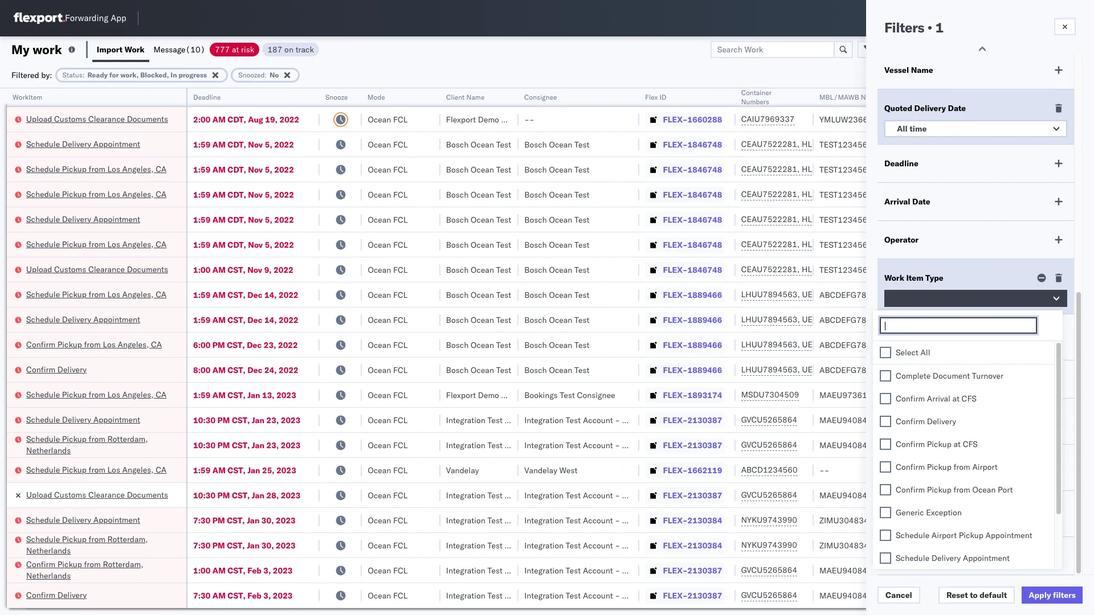 Task type: describe. For each thing, give the bounding box(es) containing it.
container
[[741, 88, 772, 97]]

schedule for fifth schedule delivery appointment 'button' from the bottom of the page
[[26, 139, 60, 149]]

schedule for 7:30 pm cst, jan 30, 2023 schedule pickup from rotterdam, netherlands button
[[26, 534, 60, 544]]

flex id button
[[639, 91, 724, 102]]

15 flex- from the top
[[663, 465, 688, 476]]

confirm pickup from los angeles, ca button
[[26, 339, 162, 351]]

forwarding app
[[65, 13, 126, 24]]

4 hlxu6269489, from the top
[[802, 214, 860, 225]]

15 fcl from the top
[[393, 465, 408, 476]]

abcd1234560
[[741, 465, 798, 475]]

12 ocean fcl from the top
[[368, 390, 408, 400]]

30, for schedule pickup from rotterdam, netherlands
[[261, 541, 274, 551]]

6 ocean fcl from the top
[[368, 240, 408, 250]]

2 upload from the top
[[26, 264, 52, 274]]

nov for second schedule pickup from los angeles, ca link
[[248, 189, 263, 200]]

documents for 2nd upload customs clearance documents link
[[127, 264, 168, 274]]

1 schedule pickup from los angeles, ca link from the top
[[26, 163, 166, 175]]

19,
[[265, 114, 278, 125]]

filters • 1
[[884, 19, 944, 36]]

3 upload from the top
[[26, 490, 52, 500]]

consignee button
[[519, 91, 628, 102]]

netherlands for 10:30
[[26, 445, 71, 456]]

resize handle column header for client name 'button' in the top left of the page
[[505, 88, 519, 615]]

2 ocean fcl from the top
[[368, 139, 408, 150]]

9 1:59 from the top
[[193, 465, 211, 476]]

cst, down 8:00 am cst, dec 24, 2022
[[228, 390, 245, 400]]

lagerfeld for schedule pickup from rotterdam, netherlands button corresponding to 10:30 pm cst, jan 23, 2023
[[639, 440, 673, 450]]

flex-2130387 for confirm pickup from rotterdam, netherlands
[[663, 566, 722, 576]]

0 vertical spatial type
[[926, 273, 944, 283]]

container numbers
[[741, 88, 772, 106]]

workitem
[[13, 93, 42, 101]]

lagerfeld for confirm pickup from rotterdam, netherlands button
[[639, 566, 673, 576]]

5 flex-1846748 from the top
[[663, 240, 722, 250]]

4 hlxu8034992 from the top
[[862, 214, 918, 225]]

do
[[884, 551, 896, 561]]

import inside flexport import customs
[[918, 459, 944, 469]]

16 fcl from the top
[[393, 490, 408, 501]]

8 flex- from the top
[[663, 290, 688, 300]]

7:30 pm cst, jan 30, 2023 for schedule delivery appointment
[[193, 515, 296, 526]]

1 horizontal spatial status
[[898, 551, 923, 561]]

777
[[215, 44, 230, 54]]

5 hlxu8034992 from the top
[[862, 239, 918, 250]]

1:59 am cdt, nov 5, 2022 for first schedule pickup from los angeles, ca link from the top
[[193, 164, 294, 175]]

3 lagerfeld from the top
[[639, 490, 673, 501]]

4 schedule pickup from los angeles, ca button from the top
[[26, 289, 166, 301]]

cdt, for sixth schedule pickup from los angeles, ca button from the bottom of the page
[[228, 164, 246, 175]]

6 1846748 from the top
[[688, 265, 722, 275]]

numbers for mbl/mawb numbers
[[861, 93, 889, 101]]

10:30 pm cst, jan 23, 2023 for schedule pickup from rotterdam, netherlands
[[193, 440, 301, 450]]

7:30 am cst, feb 3, 2023
[[193, 591, 293, 601]]

snooze
[[326, 93, 348, 101]]

origin
[[1049, 415, 1070, 425]]

2023 right 25,
[[276, 465, 296, 476]]

5 flex- from the top
[[663, 215, 688, 225]]

maeu9736123
[[819, 390, 877, 400]]

1 ceau7522281, from the top
[[741, 139, 800, 149]]

3 schedule pickup from los angeles, ca button from the top
[[26, 238, 166, 251]]

schedule for sixth schedule pickup from los angeles, ca button from the bottom of the page
[[26, 164, 60, 174]]

schedule for third schedule pickup from los angeles, ca button from the bottom of the page
[[26, 289, 60, 299]]

work inside button
[[125, 44, 144, 54]]

inbond
[[884, 513, 911, 523]]

app
[[111, 13, 126, 24]]

3 hlxu8034992 from the top
[[862, 189, 918, 199]]

cst, down the 1:59 am cst, jan 13, 2023
[[232, 415, 250, 425]]

workitem button
[[7, 91, 175, 102]]

18 fcl from the top
[[393, 541, 408, 551]]

5 schedule pickup from los angeles, ca button from the top
[[26, 389, 166, 401]]

7:30 pm cst, jan 30, 2023 for schedule pickup from rotterdam, netherlands
[[193, 541, 296, 551]]

lagerfeld for 7:30 pm cst, jan 30, 2023 schedule pickup from rotterdam, netherlands button
[[639, 541, 673, 551]]

confirm pickup from los angeles, ca
[[26, 339, 162, 350]]

3 maeu9408431 from the top
[[819, 490, 877, 501]]

ca for third schedule pickup from los angeles, ca link
[[156, 239, 166, 249]]

1 upload customs clearance documents link from the top
[[26, 113, 168, 125]]

jan left "28,"
[[252, 490, 264, 501]]

3 test123456 from the top
[[819, 189, 868, 200]]

mode button
[[362, 91, 429, 102]]

3 am from the top
[[212, 164, 226, 175]]

jan down 13,
[[252, 415, 264, 425]]

savant
[[996, 340, 1021, 350]]

2 upload customs clearance documents link from the top
[[26, 264, 168, 275]]

6 ceau7522281, from the top
[[741, 264, 800, 275]]

schedule delivery appointment button for 7:30 pm cst, jan 30, 2023
[[26, 514, 140, 527]]

flexport. image
[[14, 13, 65, 24]]

4 am from the top
[[212, 189, 226, 200]]

flexport managed delivery
[[884, 413, 953, 431]]

28,
[[266, 490, 279, 501]]

los for second schedule pickup from los angeles, ca link
[[107, 189, 120, 199]]

17 flex- from the top
[[663, 515, 688, 526]]

flexport import customs
[[884, 459, 944, 477]]

14 flex- from the top
[[663, 440, 688, 450]]

angeles, for third schedule pickup from los angeles, ca link
[[122, 239, 154, 249]]

batch action button
[[1012, 41, 1087, 58]]

flex-1662119
[[663, 465, 722, 476]]

10 flex- from the top
[[663, 340, 688, 350]]

cst, up '6:00 pm cst, dec 23, 2022'
[[228, 315, 245, 325]]

ca for second schedule pickup from los angeles, ca link
[[156, 189, 166, 199]]

1 vertical spatial --
[[819, 465, 829, 476]]

6 test123456 from the top
[[819, 265, 868, 275]]

6 schedule pickup from los angeles, ca button from the top
[[26, 464, 166, 477]]

arrival date
[[884, 197, 930, 207]]

confirm inside confirm pickup from los angeles, ca link
[[26, 339, 55, 350]]

9 ocean fcl from the top
[[368, 315, 408, 325]]

5, for first schedule pickup from los angeles, ca link from the top
[[265, 164, 272, 175]]

id
[[659, 93, 666, 101]]

flex-1660288
[[663, 114, 722, 125]]

do status
[[884, 551, 923, 561]]

deadline inside button
[[193, 93, 221, 101]]

1 vertical spatial confirm delivery
[[896, 417, 956, 427]]

2 flex-1846748 from the top
[[663, 164, 722, 175]]

agent
[[1073, 415, 1094, 425]]

5, for second schedule pickup from los angeles, ca link
[[265, 189, 272, 200]]

work item type
[[884, 273, 944, 283]]

uetu5238478 for schedule pickup from los angeles, ca
[[802, 289, 858, 300]]

demo for -
[[478, 114, 499, 125]]

3 flex- from the top
[[663, 164, 688, 175]]

18 ocean fcl from the top
[[368, 541, 408, 551]]

integration test account - karl lagerfeld for schedule pickup from rotterdam, netherlands button corresponding to 10:30 pm cst, jan 23, 2023
[[524, 440, 673, 450]]

1 vertical spatial type
[[924, 374, 942, 385]]

3 flex-1889466 from the top
[[663, 340, 722, 350]]

cst, up the 1:59 am cst, jan 13, 2023
[[228, 365, 245, 375]]

5 ceau7522281, from the top
[[741, 239, 800, 250]]

1 test123456 from the top
[[819, 139, 868, 150]]

0 vertical spatial arrival
[[884, 197, 910, 207]]

gaurav for upload customs clearance documents
[[970, 114, 996, 125]]

vessel name
[[884, 65, 933, 75]]

lagerfeld for schedule delivery appointment 'button' for 7:30 pm cst, jan 30, 2023
[[639, 515, 673, 526]]

3 abcdefg78456546 from the top
[[819, 340, 896, 350]]

cst, up 10:30 pm cst, jan 28, 2023
[[228, 465, 245, 476]]

integration for schedule pickup from rotterdam, netherlands button corresponding to 10:30 pm cst, jan 23, 2023
[[524, 440, 564, 450]]

confirm pickup from los angeles, ca link
[[26, 339, 162, 350]]

5 1:59 from the top
[[193, 240, 211, 250]]

schedule pickup from los angeles, ca for second schedule pickup from los angeles, ca link
[[26, 189, 166, 199]]

1 vertical spatial all
[[921, 348, 930, 358]]

los for third schedule pickup from los angeles, ca link
[[107, 239, 120, 249]]

jan down 10:30 pm cst, jan 28, 2023
[[247, 515, 260, 526]]

2023 right 13,
[[276, 390, 296, 400]]

cst, up 1:00 am cst, feb 3, 2023
[[227, 541, 245, 551]]

import inside button
[[97, 44, 123, 54]]

confirm delivery for integration test account - karl lagerfeld
[[26, 590, 87, 600]]

schedule delivery appointment button for 1:59 am cdt, nov 5, 2022
[[26, 213, 140, 226]]

vandelay west
[[524, 465, 578, 476]]

vessel
[[884, 65, 909, 75]]

flexport inside flexport moving inbond transit
[[884, 505, 916, 515]]

19 flex- from the top
[[663, 566, 688, 576]]

deadline button
[[187, 91, 309, 102]]

5 ocean fcl from the top
[[368, 215, 408, 225]]

3 schedule pickup from los angeles, ca link from the top
[[26, 238, 166, 250]]

3 fcl from the top
[[393, 164, 408, 175]]

jan left 13,
[[247, 390, 260, 400]]

ready for customs clearance
[[884, 328, 958, 346]]

3 lhuu7894563, from the top
[[741, 340, 800, 350]]

snoozed : no
[[238, 70, 279, 79]]

schedule pickup from rotterdam, netherlands link for 10:30
[[26, 433, 172, 456]]

angeles, for 4th schedule pickup from los angeles, ca link
[[122, 289, 154, 299]]

angeles, for 6th schedule pickup from los angeles, ca link
[[122, 465, 154, 475]]

customs inside flexport import customs
[[884, 467, 918, 477]]

flex
[[645, 93, 658, 101]]

17 ocean fcl from the top
[[368, 515, 408, 526]]

2 test123456 from the top
[[819, 164, 868, 175]]

3 lhuu7894563, uetu5238478 from the top
[[741, 340, 858, 350]]

3 1:59 from the top
[[193, 189, 211, 200]]

blocked,
[[140, 70, 169, 79]]

7 integration from the top
[[524, 591, 564, 601]]

schedule delivery appointment button for 1:59 am cst, dec 14, 2022
[[26, 314, 140, 326]]

schedule for schedule delivery appointment 'button' associated with 1:59 am cdt, nov 5, 2022
[[26, 214, 60, 224]]

3 account from the top
[[583, 490, 613, 501]]

14, for schedule delivery appointment
[[264, 315, 277, 325]]

0 vertical spatial airport
[[972, 462, 998, 472]]

apply filters button
[[1022, 587, 1083, 604]]

6:00 pm cst, dec 23, 2022
[[193, 340, 298, 350]]

apply
[[1029, 590, 1051, 601]]

lagerfeld for 10:30 pm cst, jan 23, 2023's schedule delivery appointment 'button'
[[639, 415, 673, 425]]

batch
[[1030, 44, 1052, 54]]

confirm pickup from rotterdam, netherlands button
[[26, 559, 172, 583]]

filtered by:
[[11, 70, 52, 80]]

pickup inside 'confirm pickup from rotterdam, netherlands'
[[57, 559, 82, 570]]

3 flex-1846748 from the top
[[663, 189, 722, 200]]

3 ceau7522281, hlxu6269489, hlxu8034992 from the top
[[741, 189, 918, 199]]

integration for 10:30 pm cst, jan 23, 2023's schedule delivery appointment 'button'
[[524, 415, 564, 425]]

6 hlxu8034992 from the top
[[862, 264, 918, 275]]

document
[[933, 371, 970, 381]]

flex-2130384 for schedule delivery appointment
[[663, 515, 722, 526]]

message
[[154, 44, 186, 54]]

consignee inside button
[[524, 93, 557, 101]]

2023 down the 1:59 am cst, jan 13, 2023
[[281, 415, 301, 425]]

1:59 am cdt, nov 5, 2022 for third schedule pickup from los angeles, ca link
[[193, 240, 294, 250]]

4 ceau7522281, from the top
[[741, 214, 800, 225]]

1 schedule pickup from los angeles, ca button from the top
[[26, 163, 166, 176]]

11 flex- from the top
[[663, 365, 688, 375]]

7:30 for appointment
[[193, 515, 211, 526]]

187
[[268, 44, 282, 54]]

maeu9408431 for confirm delivery
[[819, 591, 877, 601]]

6:00
[[193, 340, 211, 350]]

transit
[[913, 513, 940, 523]]

1 ceau7522281, hlxu6269489, hlxu8034992 from the top
[[741, 139, 918, 149]]

flex id
[[645, 93, 666, 101]]

schedule delivery appointment link for 10:30 pm cst, jan 23, 2023
[[26, 414, 140, 425]]

mode
[[368, 93, 385, 101]]

13,
[[262, 390, 274, 400]]

5 test123456 from the top
[[819, 240, 868, 250]]

cdt, for second schedule pickup from los angeles, ca button from the top of the page
[[228, 189, 246, 200]]

1 flex- from the top
[[663, 114, 688, 125]]

0 vertical spatial ready
[[87, 70, 108, 79]]

schedule for fourth schedule pickup from los angeles, ca button from the bottom
[[26, 239, 60, 249]]

6 hlxu6269489, from the top
[[802, 264, 860, 275]]

(10)
[[186, 44, 205, 54]]

karl for 7:30 the schedule pickup from rotterdam, netherlands link
[[622, 541, 637, 551]]

customs inside "ready for customs clearance"
[[924, 328, 958, 338]]

11 ocean fcl from the top
[[368, 365, 408, 375]]

1 hlxu8034992 from the top
[[862, 139, 918, 149]]

in
[[171, 70, 177, 79]]

1:00 for 1:00 am cst, nov 9, 2022
[[193, 265, 211, 275]]

filtered
[[11, 70, 39, 80]]

1 fcl from the top
[[393, 114, 408, 125]]

10 fcl from the top
[[393, 340, 408, 350]]

schedule delivery appointment link for 1:59 am cst, dec 14, 2022
[[26, 314, 140, 325]]

6 fcl from the top
[[393, 240, 408, 250]]

select
[[896, 348, 918, 358]]

lhuu7894563, uetu5238478 for schedule pickup from los angeles, ca
[[741, 289, 858, 300]]

1:59 am cdt, nov 5, 2022 for first schedule delivery appointment "link"
[[193, 139, 294, 150]]

container numbers button
[[735, 86, 802, 107]]

schedule delivery appointment button for 10:30 pm cst, jan 23, 2023
[[26, 414, 140, 427]]

schedule for schedule pickup from rotterdam, netherlands button corresponding to 10:30 pm cst, jan 23, 2023
[[26, 434, 60, 444]]

3 upload customs clearance documents from the top
[[26, 490, 168, 500]]

8:00 am cst, dec 24, 2022
[[193, 365, 298, 375]]

from for 6th schedule pickup from los angeles, ca link
[[89, 465, 105, 475]]

1 schedule delivery appointment link from the top
[[26, 138, 140, 150]]

port
[[998, 485, 1013, 495]]

1662119
[[688, 465, 722, 476]]

schedule pickup from rotterdam, netherlands link for 7:30
[[26, 534, 172, 556]]

14, for schedule pickup from los angeles, ca
[[264, 290, 277, 300]]

message (10)
[[154, 44, 205, 54]]

2 1:59 from the top
[[193, 164, 211, 175]]

integration test account - karl lagerfeld for schedule delivery appointment 'button' for 7:30 pm cst, jan 30, 2023
[[524, 515, 673, 526]]

1 upload from the top
[[26, 114, 52, 124]]

moving
[[918, 505, 946, 515]]

6 schedule pickup from los angeles, ca link from the top
[[26, 464, 166, 476]]

10:30 pm cst, jan 28, 2023
[[193, 490, 301, 501]]

account for schedule pickup from rotterdam, netherlands button corresponding to 10:30 pm cst, jan 23, 2023
[[583, 440, 613, 450]]

hlxu6269489, for third schedule pickup from los angeles, ca link
[[802, 239, 860, 250]]

integration for 7:30 pm cst, jan 30, 2023 schedule pickup from rotterdam, netherlands button
[[524, 541, 564, 551]]

7 lagerfeld from the top
[[639, 591, 673, 601]]

14 ocean fcl from the top
[[368, 440, 408, 450]]

jan up 25,
[[252, 440, 264, 450]]

7:30 for from
[[193, 541, 211, 551]]

account for 10:30 pm cst, jan 23, 2023's schedule delivery appointment 'button'
[[583, 415, 613, 425]]

name for vessel name
[[911, 65, 933, 75]]

jaehyung choi - test origin agent
[[970, 415, 1094, 425]]

gaurav jawla for schedule delivery appointment
[[970, 139, 1017, 150]]

3 integration test account - karl lagerfeld from the top
[[524, 490, 673, 501]]

numbers for container numbers
[[741, 97, 769, 106]]

name for client name
[[466, 93, 484, 101]]

1:00 am cst, nov 9, 2022
[[193, 265, 293, 275]]

managed
[[918, 413, 953, 423]]

quoted
[[884, 103, 912, 113]]

13 fcl from the top
[[393, 415, 408, 425]]

ca for first schedule pickup from los angeles, ca link from the top
[[156, 164, 166, 174]]

documents for first upload customs clearance documents link from the bottom
[[127, 490, 168, 500]]

2023 down 1:00 am cst, feb 3, 2023
[[273, 591, 293, 601]]

work,
[[120, 70, 139, 79]]

from for 7:30 the schedule pickup from rotterdam, netherlands link
[[89, 534, 105, 544]]

filters
[[884, 19, 924, 36]]

1889466 for confirm delivery
[[688, 365, 722, 375]]

schedule for schedule delivery appointment 'button' associated with 1:59 am cst, dec 14, 2022
[[26, 314, 60, 325]]

3 resize handle column header from the left
[[348, 88, 362, 615]]

schedule for 6th schedule pickup from los angeles, ca button from the top
[[26, 465, 60, 475]]

nov for third schedule pickup from los angeles, ca link
[[248, 240, 263, 250]]

3 ceau7522281, from the top
[[741, 189, 800, 199]]

los for 4th schedule pickup from los angeles, ca link
[[107, 289, 120, 299]]

confirm delivery button for 8:00 am cst, dec 24, 2022
[[26, 364, 87, 376]]

1 schedule delivery appointment button from the top
[[26, 138, 140, 151]]

from for the schedule pickup from rotterdam, netherlands link related to 10:30
[[89, 434, 105, 444]]

karl for the confirm pickup from rotterdam, netherlands link
[[622, 566, 637, 576]]

9 fcl from the top
[[393, 315, 408, 325]]

1 horizontal spatial arrival
[[927, 394, 950, 404]]

confirm arrival at cfs
[[896, 394, 977, 404]]

12 fcl from the top
[[393, 390, 408, 400]]

confirm pickup from ocean port
[[896, 485, 1013, 495]]

cst, down 10:30 pm cst, jan 28, 2023
[[227, 515, 245, 526]]

item
[[906, 273, 924, 283]]

3, for 7:30 am cst, feb 3, 2023
[[263, 591, 271, 601]]

4 flex- from the top
[[663, 189, 688, 200]]

4 1:59 am cdt, nov 5, 2022 from the top
[[193, 215, 294, 225]]

action
[[1054, 44, 1079, 54]]

pm right 6:00
[[212, 340, 225, 350]]

rotterdam, for 7:30 pm cst, jan 30, 2023
[[107, 534, 148, 544]]

clearance inside "ready for customs clearance"
[[884, 336, 923, 346]]

1 flex-1846748 from the top
[[663, 139, 722, 150]]

confirm inside 'confirm pickup from rotterdam, netherlands'
[[26, 559, 55, 570]]

flexport inside flexport import customs
[[884, 459, 916, 469]]



Task type: locate. For each thing, give the bounding box(es) containing it.
for
[[910, 328, 923, 338]]

work
[[125, 44, 144, 54], [884, 273, 904, 283]]

1 vertical spatial 23,
[[266, 415, 279, 425]]

schedule pickup from rotterdam, netherlands button for 7:30 pm cst, jan 30, 2023
[[26, 534, 172, 558]]

1 : from the left
[[82, 70, 85, 79]]

2 vertical spatial netherlands
[[26, 571, 71, 581]]

14, down 9,
[[264, 290, 277, 300]]

2130387 for schedule delivery appointment
[[688, 415, 722, 425]]

schedule for second schedule pickup from los angeles, ca button from the top of the page
[[26, 189, 60, 199]]

0 vertical spatial gaurav
[[970, 114, 996, 125]]

23,
[[264, 340, 276, 350], [266, 415, 279, 425], [266, 440, 279, 450]]

forwarding
[[65, 13, 108, 24]]

2023 up 1:00 am cst, feb 3, 2023
[[276, 541, 296, 551]]

None text field
[[884, 321, 1036, 331]]

1 vertical spatial name
[[466, 93, 484, 101]]

20 fcl from the top
[[393, 591, 408, 601]]

0 vertical spatial schedule pickup from rotterdam, netherlands
[[26, 434, 148, 456]]

from inside 'confirm pickup from rotterdam, netherlands'
[[84, 559, 101, 570]]

2 vertical spatial gaurav
[[970, 215, 996, 225]]

import up 'for'
[[97, 44, 123, 54]]

: up workitem button
[[82, 70, 85, 79]]

4 resize handle column header from the left
[[427, 88, 440, 615]]

7:30 down 1:00 am cst, feb 3, 2023
[[193, 591, 211, 601]]

1:59 am cst, dec 14, 2022 for schedule delivery appointment
[[193, 315, 298, 325]]

5, for first schedule delivery appointment "link"
[[265, 139, 272, 150]]

ymluw236679313
[[819, 114, 893, 125]]

2 ceau7522281, from the top
[[741, 164, 800, 174]]

ready left for
[[884, 328, 908, 338]]

work up status : ready for work, blocked, in progress
[[125, 44, 144, 54]]

rotterdam, for 10:30 pm cst, jan 23, 2023
[[107, 434, 148, 444]]

karl
[[622, 415, 637, 425], [622, 440, 637, 450], [622, 490, 637, 501], [622, 515, 637, 526], [622, 541, 637, 551], [622, 566, 637, 576], [622, 591, 637, 601]]

3,
[[263, 566, 271, 576], [263, 591, 271, 601]]

1 vertical spatial at
[[952, 394, 960, 404]]

1:59 am cst, jan 25, 2023
[[193, 465, 296, 476]]

1 horizontal spatial ready
[[884, 328, 908, 338]]

zimu3048342
[[819, 515, 874, 526], [819, 541, 874, 551]]

airport up confirm pickup from ocean port
[[972, 462, 998, 472]]

pickup inside confirm pickup from los angeles, ca link
[[57, 339, 82, 350]]

from for fifth schedule pickup from los angeles, ca link
[[89, 389, 105, 400]]

2 zimu3048342 from the top
[[819, 541, 874, 551]]

schedule pickup from rotterdam, netherlands link
[[26, 433, 172, 456], [26, 534, 172, 556]]

flex-2130384
[[663, 515, 722, 526], [663, 541, 722, 551]]

import down confirm pickup at cfs
[[918, 459, 944, 469]]

2 10:30 pm cst, jan 23, 2023 from the top
[[193, 440, 301, 450]]

at down document
[[952, 394, 960, 404]]

pm down 10:30 pm cst, jan 28, 2023
[[212, 515, 225, 526]]

7:30 down 10:30 pm cst, jan 28, 2023
[[193, 515, 211, 526]]

Search Work text field
[[710, 41, 835, 58]]

client name
[[446, 93, 484, 101]]

--
[[524, 114, 534, 125], [819, 465, 829, 476]]

1 cdt, from the top
[[228, 114, 246, 125]]

airport down transit
[[932, 531, 957, 541]]

dec up '6:00 pm cst, dec 23, 2022'
[[247, 315, 262, 325]]

: left no
[[265, 70, 267, 79]]

0 horizontal spatial date
[[912, 197, 930, 207]]

1 5, from the top
[[265, 139, 272, 150]]

cancel
[[886, 590, 912, 601]]

8 resize handle column header from the left
[[800, 88, 814, 615]]

schedule for 10:30 pm cst, jan 23, 2023's schedule delivery appointment 'button'
[[26, 415, 60, 425]]

3 upload customs clearance documents link from the top
[[26, 489, 168, 501]]

cst, left 9,
[[228, 265, 245, 275]]

gaurav jawla for upload customs clearance documents
[[970, 114, 1017, 125]]

fcl
[[393, 114, 408, 125], [393, 139, 408, 150], [393, 164, 408, 175], [393, 189, 408, 200], [393, 215, 408, 225], [393, 240, 408, 250], [393, 265, 408, 275], [393, 290, 408, 300], [393, 315, 408, 325], [393, 340, 408, 350], [393, 365, 408, 375], [393, 390, 408, 400], [393, 415, 408, 425], [393, 440, 408, 450], [393, 465, 408, 476], [393, 490, 408, 501], [393, 515, 408, 526], [393, 541, 408, 551], [393, 566, 408, 576], [393, 591, 408, 601]]

8 fcl from the top
[[393, 290, 408, 300]]

0 vertical spatial 7:30
[[193, 515, 211, 526]]

demo for bookings
[[478, 390, 499, 400]]

2 cdt, from the top
[[228, 139, 246, 150]]

1 upload customs clearance documents button from the top
[[26, 113, 168, 126]]

name inside client name 'button'
[[466, 93, 484, 101]]

1 vertical spatial 7:30 pm cst, jan 30, 2023
[[193, 541, 296, 551]]

name right vessel on the right top of the page
[[911, 65, 933, 75]]

0 vertical spatial 10:30 pm cst, jan 23, 2023
[[193, 415, 301, 425]]

los for confirm pickup from los angeles, ca link
[[103, 339, 116, 350]]

2 demo from the top
[[478, 390, 499, 400]]

1 karl from the top
[[622, 415, 637, 425]]

2023 up 7:30 am cst, feb 3, 2023
[[273, 566, 293, 576]]

list box
[[873, 341, 1054, 615]]

numbers inside container numbers
[[741, 97, 769, 106]]

2023 up 1:59 am cst, jan 25, 2023
[[281, 440, 301, 450]]

resize handle column header
[[173, 88, 186, 615], [306, 88, 320, 615], [348, 88, 362, 615], [427, 88, 440, 615], [505, 88, 519, 615], [625, 88, 639, 615], [722, 88, 735, 615], [800, 88, 814, 615], [951, 88, 964, 615], [1029, 88, 1043, 615], [1065, 88, 1079, 615]]

rotterdam, inside 'confirm pickup from rotterdam, netherlands'
[[103, 559, 143, 570]]

1 vertical spatial 1:59 am cst, dec 14, 2022
[[193, 315, 298, 325]]

maeu9408431
[[819, 415, 877, 425], [819, 440, 877, 450], [819, 490, 877, 501], [819, 566, 877, 576], [819, 591, 877, 601]]

7:30
[[193, 515, 211, 526], [193, 541, 211, 551], [193, 591, 211, 601]]

zimu3048342 for schedule delivery appointment
[[819, 515, 874, 526]]

7:30 up 1:00 am cst, feb 3, 2023
[[193, 541, 211, 551]]

2 resize handle column header from the left
[[306, 88, 320, 615]]

1:00 am cst, feb 3, 2023
[[193, 566, 293, 576]]

1 2130384 from the top
[[688, 515, 722, 526]]

10:30 pm cst, jan 23, 2023 up 1:59 am cst, jan 25, 2023
[[193, 440, 301, 450]]

1:59 am cst, dec 14, 2022
[[193, 290, 298, 300], [193, 315, 298, 325]]

1 resize handle column header from the left
[[173, 88, 186, 615]]

all inside button
[[897, 124, 908, 134]]

schedule for schedule delivery appointment 'button' for 7:30 pm cst, jan 30, 2023
[[26, 515, 60, 525]]

flexport demo consignee for bookings test consignee
[[446, 390, 539, 400]]

angeles, for fifth schedule pickup from los angeles, ca link
[[122, 389, 154, 400]]

uetu5238478 for confirm delivery
[[802, 365, 858, 375]]

date up operator
[[912, 197, 930, 207]]

2 1846748 from the top
[[688, 164, 722, 175]]

exception
[[884, 374, 922, 385], [926, 508, 962, 518]]

5 hlxu6269489, from the top
[[802, 239, 860, 250]]

2 am from the top
[[212, 139, 226, 150]]

6 account from the top
[[583, 566, 613, 576]]

reset
[[946, 590, 968, 601]]

2 vertical spatial jawla
[[998, 215, 1017, 225]]

1:59 am cdt, nov 5, 2022
[[193, 139, 294, 150], [193, 164, 294, 175], [193, 189, 294, 200], [193, 215, 294, 225], [193, 240, 294, 250]]

1 nyku9743990 from the top
[[741, 515, 797, 525]]

2 flex-2130384 from the top
[[663, 541, 722, 551]]

all down "ready for customs clearance"
[[921, 348, 930, 358]]

2 integration from the top
[[524, 440, 564, 450]]

angeles, for second schedule pickup from los angeles, ca link
[[122, 189, 154, 199]]

feb for 7:30 am cst, feb 3, 2023
[[247, 591, 261, 601]]

5 fcl from the top
[[393, 215, 408, 225]]

2:00 am cdt, aug 19, 2022
[[193, 114, 299, 125]]

1 horizontal spatial name
[[911, 65, 933, 75]]

uetu5238478
[[802, 289, 858, 300], [802, 315, 858, 325], [802, 340, 858, 350], [802, 365, 858, 375]]

resize handle column header for "consignee" button at the top
[[625, 88, 639, 615]]

1 integration test account - karl lagerfeld from the top
[[524, 415, 673, 425]]

pm for schedule pickup from rotterdam, netherlands button corresponding to 10:30 pm cst, jan 23, 2023
[[217, 440, 230, 450]]

1 confirm delivery button from the top
[[26, 364, 87, 376]]

resize handle column header for mbl/mawb numbers button
[[951, 88, 964, 615]]

feb down 1:00 am cst, feb 3, 2023
[[247, 591, 261, 601]]

23, up 25,
[[266, 440, 279, 450]]

1 horizontal spatial vandelay
[[524, 465, 557, 476]]

1 vertical spatial 10:30
[[193, 440, 215, 450]]

ca for fifth schedule pickup from los angeles, ca link
[[156, 389, 166, 400]]

import work
[[97, 44, 144, 54]]

2 vertical spatial upload customs clearance documents link
[[26, 489, 168, 501]]

1 vertical spatial cfs
[[963, 439, 978, 450]]

8:00
[[193, 365, 211, 375]]

0 horizontal spatial ready
[[87, 70, 108, 79]]

confirm delivery down confirm pickup from los angeles, ca button
[[26, 364, 87, 375]]

los for first schedule pickup from los angeles, ca link from the top
[[107, 164, 120, 174]]

status right by:
[[62, 70, 82, 79]]

feb up 7:30 am cst, feb 3, 2023
[[247, 566, 261, 576]]

3 flex-2130387 from the top
[[663, 490, 722, 501]]

all time
[[897, 124, 927, 134]]

hlxu6269489, for second schedule pickup from los angeles, ca link
[[802, 189, 860, 199]]

at left risk
[[232, 44, 239, 54]]

delivery
[[914, 103, 946, 113], [62, 139, 91, 149], [62, 214, 91, 224], [62, 314, 91, 325], [57, 364, 87, 375], [62, 415, 91, 425], [927, 417, 956, 427], [884, 421, 916, 431], [62, 515, 91, 525], [932, 553, 961, 564], [57, 590, 87, 600]]

1 vertical spatial nyku9743990
[[741, 540, 797, 550]]

confirm pickup from rotterdam, netherlands link
[[26, 559, 172, 582]]

hlxu6269489, for first schedule pickup from los angeles, ca link from the top
[[802, 164, 860, 174]]

0 vertical spatial upload
[[26, 114, 52, 124]]

schedule for 2nd schedule pickup from los angeles, ca button from the bottom
[[26, 389, 60, 400]]

0 vertical spatial netherlands
[[26, 445, 71, 456]]

netherlands
[[26, 445, 71, 456], [26, 546, 71, 556], [26, 571, 71, 581]]

2 vertical spatial 10:30
[[193, 490, 215, 501]]

cst, down 1:00 am cst, feb 3, 2023
[[228, 591, 245, 601]]

2130387 for confirm delivery
[[688, 591, 722, 601]]

flex-1889466 for schedule delivery appointment
[[663, 315, 722, 325]]

confirm delivery button down 'confirm pickup from rotterdam, netherlands'
[[26, 590, 87, 602]]

4 lhuu7894563, uetu5238478 from the top
[[741, 365, 858, 375]]

name
[[911, 65, 933, 75], [466, 93, 484, 101]]

resize handle column header for workitem button
[[173, 88, 186, 615]]

confirm delivery down 'confirm pickup from rotterdam, netherlands'
[[26, 590, 87, 600]]

bookings
[[524, 390, 558, 400]]

upload customs clearance documents for 2nd upload customs clearance documents button from the bottom of the page
[[26, 114, 168, 124]]

1 vertical spatial zimu3048342
[[819, 541, 874, 551]]

0 horizontal spatial numbers
[[741, 97, 769, 106]]

1 vertical spatial flexport demo consignee
[[446, 390, 539, 400]]

jawla for schedule delivery appointment
[[998, 139, 1017, 150]]

dec
[[247, 290, 262, 300], [247, 315, 262, 325], [247, 340, 262, 350], [247, 365, 262, 375]]

cfs for confirm arrival at cfs
[[962, 394, 977, 404]]

14, up '6:00 pm cst, dec 23, 2022'
[[264, 315, 277, 325]]

flex-1889466 for schedule pickup from los angeles, ca
[[663, 290, 722, 300]]

type up confirm arrival at cfs
[[924, 374, 942, 385]]

0 vertical spatial upload customs clearance documents link
[[26, 113, 168, 125]]

10:30 pm cst, jan 23, 2023 down the 1:59 am cst, jan 13, 2023
[[193, 415, 301, 425]]

lhuu7894563, for confirm delivery
[[741, 365, 800, 375]]

None checkbox
[[880, 347, 891, 358], [880, 439, 891, 450], [880, 462, 891, 473], [880, 484, 891, 496], [880, 530, 891, 541], [880, 553, 891, 564], [880, 347, 891, 358], [880, 439, 891, 450], [880, 462, 891, 473], [880, 484, 891, 496], [880, 530, 891, 541], [880, 553, 891, 564]]

2 vertical spatial documents
[[127, 490, 168, 500]]

10:30 pm cst, jan 23, 2023
[[193, 415, 301, 425], [193, 440, 301, 450]]

9,
[[264, 265, 272, 275]]

4 uetu5238478 from the top
[[802, 365, 858, 375]]

0 horizontal spatial deadline
[[193, 93, 221, 101]]

confirm delivery down confirm arrival at cfs
[[896, 417, 956, 427]]

dec left 24,
[[247, 365, 262, 375]]

2 : from the left
[[265, 70, 267, 79]]

confirm delivery link down confirm pickup from los angeles, ca button
[[26, 364, 87, 375]]

0 horizontal spatial work
[[125, 44, 144, 54]]

dec up 8:00 am cst, dec 24, 2022
[[247, 340, 262, 350]]

7:30 pm cst, jan 30, 2023
[[193, 515, 296, 526], [193, 541, 296, 551]]

generic
[[896, 508, 924, 518]]

3 gvcu5265864 from the top
[[741, 490, 797, 500]]

cst,
[[228, 265, 245, 275], [228, 290, 245, 300], [228, 315, 245, 325], [227, 340, 245, 350], [228, 365, 245, 375], [228, 390, 245, 400], [232, 415, 250, 425], [232, 440, 250, 450], [228, 465, 245, 476], [232, 490, 250, 501], [227, 515, 245, 526], [227, 541, 245, 551], [228, 566, 245, 576], [228, 591, 245, 601]]

reset to default
[[946, 590, 1007, 601]]

7:30 pm cst, jan 30, 2023 up 1:00 am cst, feb 3, 2023
[[193, 541, 296, 551]]

nyku9743990 for schedule pickup from rotterdam, netherlands
[[741, 540, 797, 550]]

karl for schedule delivery appointment "link" corresponding to 7:30 pm cst, jan 30, 2023
[[622, 515, 637, 526]]

gvcu5265864 for schedule pickup from rotterdam, netherlands
[[741, 440, 797, 450]]

18 flex- from the top
[[663, 541, 688, 551]]

flexport demo consignee for --
[[446, 114, 539, 125]]

angeles, inside button
[[118, 339, 149, 350]]

1 vertical spatial 2130384
[[688, 541, 722, 551]]

2 netherlands from the top
[[26, 546, 71, 556]]

0 vertical spatial status
[[62, 70, 82, 79]]

from for the confirm pickup from rotterdam, netherlands link
[[84, 559, 101, 570]]

7 am from the top
[[212, 265, 226, 275]]

ca for 6th schedule pickup from los angeles, ca link
[[156, 465, 166, 475]]

3, up 7:30 am cst, feb 3, 2023
[[263, 566, 271, 576]]

flex-1889466 button
[[645, 287, 724, 303], [645, 287, 724, 303], [645, 312, 724, 328], [645, 312, 724, 328], [645, 337, 724, 353], [645, 337, 724, 353], [645, 362, 724, 378], [645, 362, 724, 378]]

3 gaurav jawla from the top
[[970, 215, 1017, 225]]

schedule delivery appointment for 7:30 pm cst, jan 30, 2023
[[26, 515, 140, 525]]

netherlands inside 'confirm pickup from rotterdam, netherlands'
[[26, 571, 71, 581]]

1 horizontal spatial :
[[265, 70, 267, 79]]

ready left 'for'
[[87, 70, 108, 79]]

dec down 1:00 am cst, nov 9, 2022 on the top left of page
[[247, 290, 262, 300]]

0 vertical spatial --
[[524, 114, 534, 125]]

flexport inside flexport managed delivery
[[884, 413, 916, 423]]

5 1846748 from the top
[[688, 240, 722, 250]]

6 flex- from the top
[[663, 240, 688, 250]]

pm down the 1:59 am cst, jan 13, 2023
[[217, 415, 230, 425]]

0 vertical spatial 23,
[[264, 340, 276, 350]]

0 vertical spatial upload customs clearance documents
[[26, 114, 168, 124]]

10:30 down 1:59 am cst, jan 25, 2023
[[193, 490, 215, 501]]

0 horizontal spatial --
[[524, 114, 534, 125]]

1 schedule pickup from rotterdam, netherlands from the top
[[26, 434, 148, 456]]

documents for third upload customs clearance documents link from the bottom
[[127, 114, 168, 124]]

caiu7969337
[[741, 114, 795, 124]]

1 vertical spatial rotterdam,
[[107, 534, 148, 544]]

0 vertical spatial flex-2130384
[[663, 515, 722, 526]]

7:30 pm cst, jan 30, 2023 down 10:30 pm cst, jan 28, 2023
[[193, 515, 296, 526]]

30, up 1:00 am cst, feb 3, 2023
[[261, 541, 274, 551]]

8 ocean fcl from the top
[[368, 290, 408, 300]]

flexport
[[446, 114, 476, 125], [446, 390, 476, 400], [884, 413, 916, 423], [884, 459, 916, 469], [884, 505, 916, 515]]

angeles, for confirm pickup from los angeles, ca link
[[118, 339, 149, 350]]

gvcu5265864 for confirm delivery
[[741, 590, 797, 601]]

3 schedule delivery appointment link from the top
[[26, 314, 140, 325]]

1 vertical spatial exception
[[926, 508, 962, 518]]

3 1846748 from the top
[[688, 189, 722, 200]]

account for schedule delivery appointment 'button' for 7:30 pm cst, jan 30, 2023
[[583, 515, 613, 526]]

0 vertical spatial exception
[[884, 374, 922, 385]]

4 account from the top
[[583, 515, 613, 526]]

karl for confirm delivery link related to 7:30
[[622, 591, 637, 601]]

schedule pickup from rotterdam, netherlands for 10:30 pm cst, jan 23, 2023
[[26, 434, 148, 456]]

cfs for confirm pickup at cfs
[[963, 439, 978, 450]]

choi
[[1006, 415, 1022, 425]]

confirm delivery link down 'confirm pickup from rotterdam, netherlands'
[[26, 590, 87, 601]]

7 integration test account - karl lagerfeld from the top
[[524, 591, 673, 601]]

10 ocean fcl from the top
[[368, 340, 408, 350]]

1 vertical spatial 30,
[[261, 541, 274, 551]]

1:59 am cst, dec 14, 2022 down 1:00 am cst, nov 9, 2022 on the top left of page
[[193, 290, 298, 300]]

2 documents from the top
[[127, 264, 168, 274]]

arrival up operator
[[884, 197, 910, 207]]

jan left 25,
[[247, 465, 260, 476]]

list box containing select all
[[873, 341, 1054, 615]]

2 schedule pickup from los angeles, ca link from the top
[[26, 188, 166, 200]]

6 lagerfeld from the top
[[639, 566, 673, 576]]

0 horizontal spatial vandelay
[[446, 465, 479, 476]]

0 vertical spatial 10:30
[[193, 415, 215, 425]]

0 vertical spatial zimu3048342
[[819, 515, 874, 526]]

account
[[583, 415, 613, 425], [583, 440, 613, 450], [583, 490, 613, 501], [583, 515, 613, 526], [583, 541, 613, 551], [583, 566, 613, 576], [583, 591, 613, 601]]

5 1:59 am cdt, nov 5, 2022 from the top
[[193, 240, 294, 250]]

demo left bookings
[[478, 390, 499, 400]]

1 vertical spatial 3,
[[263, 591, 271, 601]]

mbl/mawb numbers
[[819, 93, 889, 101]]

zimu3048342 for schedule pickup from rotterdam, netherlands
[[819, 541, 874, 551]]

upload customs clearance documents button
[[26, 113, 168, 126], [26, 264, 168, 276]]

flex-1846748
[[663, 139, 722, 150], [663, 164, 722, 175], [663, 189, 722, 200], [663, 215, 722, 225], [663, 240, 722, 250], [663, 265, 722, 275]]

my work
[[11, 41, 62, 57]]

from for confirm pickup from los angeles, ca link
[[84, 339, 101, 350]]

uetu5238478 for schedule delivery appointment
[[802, 315, 858, 325]]

pickup
[[62, 164, 87, 174], [62, 189, 87, 199], [62, 239, 87, 249], [62, 289, 87, 299], [57, 339, 82, 350], [62, 389, 87, 400], [62, 434, 87, 444], [927, 439, 952, 450], [927, 462, 952, 472], [62, 465, 87, 475], [927, 485, 952, 495], [959, 531, 983, 541], [62, 534, 87, 544], [57, 559, 82, 570]]

ca
[[156, 164, 166, 174], [156, 189, 166, 199], [156, 239, 166, 249], [156, 289, 166, 299], [151, 339, 162, 350], [156, 389, 166, 400], [156, 465, 166, 475]]

0 horizontal spatial :
[[82, 70, 85, 79]]

0 vertical spatial nyku9743990
[[741, 515, 797, 525]]

0 vertical spatial schedule pickup from rotterdam, netherlands link
[[26, 433, 172, 456]]

1 vertical spatial 10:30 pm cst, jan 23, 2023
[[193, 440, 301, 450]]

date up the all time button
[[948, 103, 966, 113]]

1 vertical spatial flex-2130384
[[663, 541, 722, 551]]

3, down 1:00 am cst, feb 3, 2023
[[263, 591, 271, 601]]

5 schedule pickup from los angeles, ca link from the top
[[26, 389, 166, 400]]

lhuu7894563, uetu5238478
[[741, 289, 858, 300], [741, 315, 858, 325], [741, 340, 858, 350], [741, 365, 858, 375]]

2130387 for confirm pickup from rotterdam, netherlands
[[688, 566, 722, 576]]

2023 right "28,"
[[281, 490, 301, 501]]

west
[[559, 465, 578, 476]]

1 vertical spatial feb
[[247, 591, 261, 601]]

3 ocean fcl from the top
[[368, 164, 408, 175]]

ca for confirm pickup from los angeles, ca link
[[151, 339, 162, 350]]

confirm delivery button down confirm pickup from los angeles, ca button
[[26, 364, 87, 376]]

1 horizontal spatial deadline
[[884, 158, 918, 169]]

cst, down 1:00 am cst, nov 9, 2022 on the top left of page
[[228, 290, 245, 300]]

1 vertical spatial arrival
[[927, 394, 950, 404]]

flex-1889466
[[663, 290, 722, 300], [663, 315, 722, 325], [663, 340, 722, 350], [663, 365, 722, 375]]

pm up 1:59 am cst, jan 25, 2023
[[217, 440, 230, 450]]

time
[[910, 124, 927, 134]]

14 fcl from the top
[[393, 440, 408, 450]]

1 vertical spatial ready
[[884, 328, 908, 338]]

1 am from the top
[[212, 114, 226, 125]]

generic exception
[[896, 508, 962, 518]]

5, for third schedule pickup from los angeles, ca link
[[265, 240, 272, 250]]

jan up 1:00 am cst, feb 3, 2023
[[247, 541, 260, 551]]

0 vertical spatial jawla
[[998, 114, 1017, 125]]

gaurav for schedule delivery appointment
[[970, 139, 996, 150]]

1 vertical spatial 14,
[[264, 315, 277, 325]]

filters
[[1053, 590, 1076, 601]]

2 ceau7522281, hlxu6269489, hlxu8034992 from the top
[[741, 164, 918, 174]]

5 maeu9408431 from the top
[[819, 591, 877, 601]]

Search Shipments (/) text field
[[876, 10, 986, 27]]

upload customs clearance documents link
[[26, 113, 168, 125], [26, 264, 168, 275], [26, 489, 168, 501]]

2 vertical spatial confirm delivery
[[26, 590, 87, 600]]

4 ocean fcl from the top
[[368, 189, 408, 200]]

integration for confirm pickup from rotterdam, netherlands button
[[524, 566, 564, 576]]

schedule delivery appointment for 1:59 am cdt, nov 5, 2022
[[26, 214, 140, 224]]

5 integration from the top
[[524, 541, 564, 551]]

mbl/mawb
[[819, 93, 859, 101]]

from for first schedule pickup from los angeles, ca link from the top
[[89, 164, 105, 174]]

flex-1662119 button
[[645, 462, 724, 478], [645, 462, 724, 478]]

1 vertical spatial gaurav
[[970, 139, 996, 150]]

abcdefg78456546 for confirm delivery
[[819, 365, 896, 375]]

snoozed
[[238, 70, 265, 79]]

from for 4th schedule pickup from los angeles, ca link
[[89, 289, 105, 299]]

deadline down all time
[[884, 158, 918, 169]]

2023 down "28,"
[[276, 515, 296, 526]]

0 vertical spatial date
[[948, 103, 966, 113]]

flex-2130384 button
[[645, 513, 724, 529], [645, 513, 724, 529], [645, 538, 724, 554], [645, 538, 724, 554]]

1:59 am cst, dec 14, 2022 up '6:00 pm cst, dec 23, 2022'
[[193, 315, 298, 325]]

integration test account - karl lagerfeld for 7:30 pm cst, jan 30, 2023 schedule pickup from rotterdam, netherlands button
[[524, 541, 673, 551]]

1 vertical spatial demo
[[478, 390, 499, 400]]

2 hlxu8034992 from the top
[[862, 164, 918, 174]]

date
[[948, 103, 966, 113], [912, 197, 930, 207]]

karl for 10:30 pm cst, jan 23, 2023's schedule delivery appointment "link"
[[622, 415, 637, 425]]

exception down confirm pickup from ocean port
[[926, 508, 962, 518]]

1 horizontal spatial airport
[[972, 462, 998, 472]]

14,
[[264, 290, 277, 300], [264, 315, 277, 325]]

6 karl from the top
[[622, 566, 637, 576]]

at up confirm pickup from airport
[[954, 439, 961, 450]]

1 uetu5238478 from the top
[[802, 289, 858, 300]]

5 resize handle column header from the left
[[505, 88, 519, 615]]

cst, up 7:30 am cst, feb 3, 2023
[[228, 566, 245, 576]]

numbers inside button
[[861, 93, 889, 101]]

deadline
[[193, 93, 221, 101], [884, 158, 918, 169]]

1:59
[[193, 139, 211, 150], [193, 164, 211, 175], [193, 189, 211, 200], [193, 215, 211, 225], [193, 240, 211, 250], [193, 290, 211, 300], [193, 315, 211, 325], [193, 390, 211, 400], [193, 465, 211, 476]]

netherlands for 1:00
[[26, 571, 71, 581]]

cst, up 1:59 am cst, jan 25, 2023
[[232, 440, 250, 450]]

-- right abcd1234560
[[819, 465, 829, 476]]

1 integration from the top
[[524, 415, 564, 425]]

0 vertical spatial 1:00
[[193, 265, 211, 275]]

1 vertical spatial jawla
[[998, 139, 1017, 150]]

rotterdam,
[[107, 434, 148, 444], [107, 534, 148, 544], [103, 559, 143, 570]]

0 vertical spatial confirm delivery link
[[26, 364, 87, 375]]

cst, down 1:59 am cst, jan 25, 2023
[[232, 490, 250, 501]]

0 horizontal spatial airport
[[932, 531, 957, 541]]

1 vertical spatial netherlands
[[26, 546, 71, 556]]

nov for first schedule pickup from los angeles, ca link from the top
[[248, 164, 263, 175]]

:
[[82, 70, 85, 79], [265, 70, 267, 79]]

upload customs clearance documents for second upload customs clearance documents button
[[26, 264, 168, 274]]

numbers up quoted
[[861, 93, 889, 101]]

0 vertical spatial feb
[[247, 566, 261, 576]]

1 vertical spatial upload
[[26, 264, 52, 274]]

1 vertical spatial confirm delivery link
[[26, 590, 87, 601]]

1 vertical spatial schedule pickup from rotterdam, netherlands
[[26, 534, 148, 556]]

24,
[[264, 365, 277, 375]]

4 flex-1846748 from the top
[[663, 215, 722, 225]]

2 vertical spatial 7:30
[[193, 591, 211, 601]]

forwarding app link
[[14, 13, 126, 24]]

1 upload customs clearance documents from the top
[[26, 114, 168, 124]]

4 ceau7522281, hlxu6269489, hlxu8034992 from the top
[[741, 214, 918, 225]]

confirm delivery
[[26, 364, 87, 375], [896, 417, 956, 427], [26, 590, 87, 600]]

4 schedule pickup from los angeles, ca link from the top
[[26, 289, 166, 300]]

msdu7304509
[[741, 390, 799, 400]]

1 vertical spatial upload customs clearance documents button
[[26, 264, 168, 276]]

0 vertical spatial work
[[125, 44, 144, 54]]

1 vertical spatial documents
[[127, 264, 168, 274]]

4 flex-2130387 from the top
[[663, 566, 722, 576]]

5 schedule pickup from los angeles, ca from the top
[[26, 389, 166, 400]]

turnover
[[972, 371, 1004, 381]]

ready inside "ready for customs clearance"
[[884, 328, 908, 338]]

4 test123456 from the top
[[819, 215, 868, 225]]

delivery inside flexport managed delivery
[[884, 421, 916, 431]]

cst, up 8:00 am cst, dec 24, 2022
[[227, 340, 245, 350]]

10:30 down the 1:59 am cst, jan 13, 2023
[[193, 415, 215, 425]]

1 horizontal spatial import
[[918, 459, 944, 469]]

1 vertical spatial 7:30
[[193, 541, 211, 551]]

1 vertical spatial date
[[912, 197, 930, 207]]

10:30
[[193, 415, 215, 425], [193, 440, 215, 450], [193, 490, 215, 501]]

integration test account - karl lagerfeld for confirm delivery button associated with 7:30 am cst, feb 3, 2023
[[524, 591, 673, 601]]

3 schedule pickup from los angeles, ca from the top
[[26, 239, 166, 249]]

-
[[524, 114, 529, 125], [529, 114, 534, 125], [615, 415, 620, 425], [1024, 415, 1029, 425], [615, 440, 620, 450], [819, 465, 824, 476], [824, 465, 829, 476], [615, 490, 620, 501], [615, 515, 620, 526], [615, 541, 620, 551], [615, 566, 620, 576], [615, 591, 620, 601]]

30, down "28,"
[[261, 515, 274, 526]]

all left time
[[897, 124, 908, 134]]

1 horizontal spatial exception
[[926, 508, 962, 518]]

0 vertical spatial at
[[232, 44, 239, 54]]

2 1:59 am cst, dec 14, 2022 from the top
[[193, 315, 298, 325]]

pm for 10:30 pm cst, jan 23, 2023's schedule delivery appointment 'button'
[[217, 415, 230, 425]]

lhuu7894563, uetu5238478 for confirm delivery
[[741, 365, 858, 375]]

5 gvcu5265864 from the top
[[741, 590, 797, 601]]

arrival up managed
[[927, 394, 950, 404]]

2 vertical spatial upload
[[26, 490, 52, 500]]

25,
[[262, 465, 274, 476]]

0 vertical spatial 2130384
[[688, 515, 722, 526]]

resize handle column header for flex id button
[[722, 88, 735, 615]]

cfs down jaehyung
[[963, 439, 978, 450]]

to
[[970, 590, 978, 601]]

cfs up jaehyung
[[962, 394, 977, 404]]

1889466 for schedule pickup from los angeles, ca
[[688, 290, 722, 300]]

None checkbox
[[880, 370, 891, 382], [880, 393, 891, 405], [880, 416, 891, 427], [880, 507, 891, 519], [880, 370, 891, 382], [880, 393, 891, 405], [880, 416, 891, 427], [880, 507, 891, 519]]

1 1889466 from the top
[[688, 290, 722, 300]]

reset to default button
[[938, 587, 1015, 604]]

schedule pickup from los angeles, ca for first schedule pickup from los angeles, ca link from the top
[[26, 164, 166, 174]]

maeu9408431 for schedule pickup from rotterdam, netherlands
[[819, 440, 877, 450]]

numbers down container
[[741, 97, 769, 106]]

exception down select
[[884, 374, 922, 385]]

2130387 for schedule pickup from rotterdam, netherlands
[[688, 440, 722, 450]]

los inside button
[[103, 339, 116, 350]]

0 horizontal spatial import
[[97, 44, 123, 54]]

3 1889466 from the top
[[688, 340, 722, 350]]

0 vertical spatial 14,
[[264, 290, 277, 300]]

2 jawla from the top
[[998, 139, 1017, 150]]

pm up 1:00 am cst, feb 3, 2023
[[212, 541, 225, 551]]

1 horizontal spatial date
[[948, 103, 966, 113]]

8 1:59 from the top
[[193, 390, 211, 400]]

work left the item
[[884, 273, 904, 283]]

operator
[[884, 235, 919, 245]]

10:30 up 1:59 am cst, jan 25, 2023
[[193, 440, 215, 450]]

apply filters
[[1029, 590, 1076, 601]]

3 uetu5238478 from the top
[[802, 340, 858, 350]]

appointment
[[93, 139, 140, 149], [93, 214, 140, 224], [93, 314, 140, 325], [93, 415, 140, 425], [93, 515, 140, 525], [986, 531, 1032, 541], [963, 553, 1010, 564]]

on
[[284, 44, 293, 54]]

gvcu5265864 for schedule delivery appointment
[[741, 415, 797, 425]]

1 1:00 from the top
[[193, 265, 211, 275]]

name right client
[[466, 93, 484, 101]]

2 integration test account - karl lagerfeld from the top
[[524, 440, 673, 450]]

0 vertical spatial 30,
[[261, 515, 274, 526]]

2 vertical spatial at
[[954, 439, 961, 450]]

2 vertical spatial gaurav jawla
[[970, 215, 1017, 225]]

3 jawla from the top
[[998, 215, 1017, 225]]

confirm pickup from rotterdam, netherlands
[[26, 559, 143, 581]]

ca inside button
[[151, 339, 162, 350]]

1 horizontal spatial work
[[884, 273, 904, 283]]

pm down 1:59 am cst, jan 25, 2023
[[217, 490, 230, 501]]

2 abcdefg78456546 from the top
[[819, 315, 896, 325]]

0 vertical spatial rotterdam,
[[107, 434, 148, 444]]

status right the do
[[898, 551, 923, 561]]

pm
[[212, 340, 225, 350], [217, 415, 230, 425], [217, 440, 230, 450], [217, 490, 230, 501], [212, 515, 225, 526], [212, 541, 225, 551]]

1893174
[[688, 390, 722, 400]]

1 vertical spatial confirm delivery button
[[26, 590, 87, 602]]

2 vertical spatial upload customs clearance documents
[[26, 490, 168, 500]]

23, up 24,
[[264, 340, 276, 350]]

0 horizontal spatial arrival
[[884, 197, 910, 207]]

1 vertical spatial upload customs clearance documents link
[[26, 264, 168, 275]]

1 vertical spatial deadline
[[884, 158, 918, 169]]

1:00 for 1:00 am cst, feb 3, 2023
[[193, 566, 211, 576]]



Task type: vqa. For each thing, say whether or not it's contained in the screenshot.


